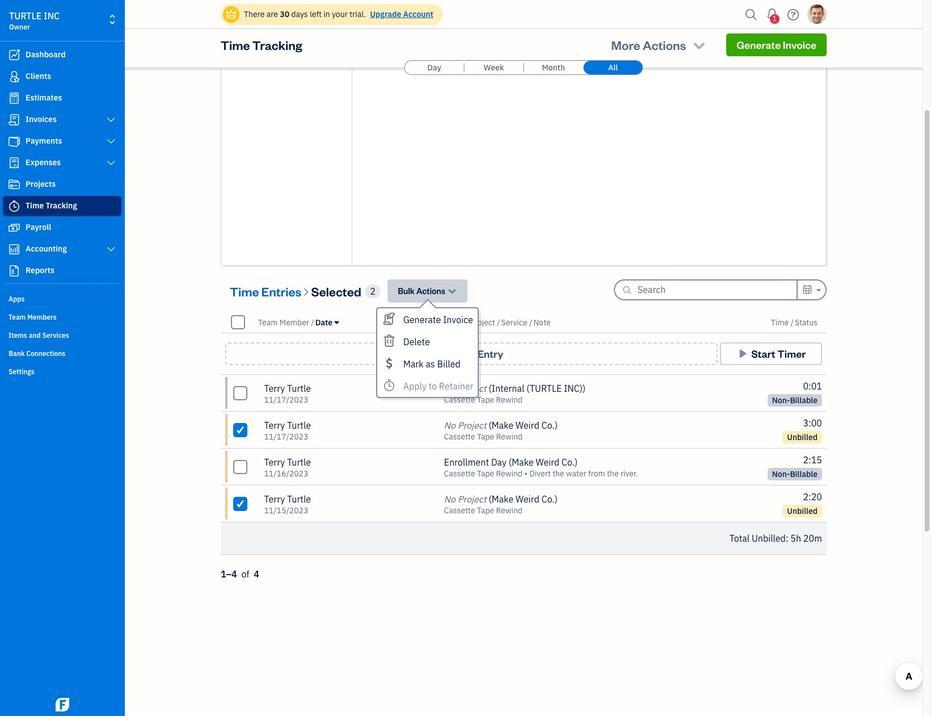 Task type: vqa. For each thing, say whether or not it's contained in the screenshot.
1st Terry from the bottom
yes



Task type: describe. For each thing, give the bounding box(es) containing it.
all link
[[584, 61, 643, 74]]

left
[[310, 9, 322, 19]]

2 / from the left
[[466, 317, 469, 327]]

items and services
[[9, 331, 69, 340]]

terry turtle 11/17/2023 for internal (turtle inc)
[[264, 383, 311, 405]]

generate invoice button for bulk actions "dropdown button"
[[378, 308, 478, 330]]

dashboard image
[[7, 49, 21, 61]]

client image
[[7, 71, 21, 82]]

settings
[[9, 367, 35, 376]]

) for 0:01
[[583, 383, 586, 394]]

time / status
[[772, 317, 818, 327]]

crown image
[[225, 8, 237, 20]]

0 horizontal spatial generate
[[404, 314, 441, 325]]

( for 3:00
[[489, 420, 492, 431]]

chevron large down image for payments
[[106, 137, 116, 146]]

start
[[752, 347, 776, 360]]

there
[[244, 9, 265, 19]]

chevrondown image inside more actions 'dropdown button'
[[692, 37, 708, 53]]

as
[[426, 358, 435, 370]]

plus image
[[440, 348, 453, 359]]

go to help image
[[785, 6, 803, 23]]

bulk
[[398, 286, 415, 296]]

4
[[254, 568, 259, 580]]

terry for 2:20
[[264, 493, 285, 505]]

invite your team button
[[221, 19, 353, 51]]

3 / from the left
[[497, 317, 500, 327]]

members
[[27, 313, 57, 321]]

inc
[[44, 10, 60, 22]]

terry turtle 11/17/2023 for make weird co.
[[264, 420, 311, 442]]

1–4
[[221, 568, 237, 580]]

start timer
[[752, 347, 807, 360]]

water
[[567, 468, 587, 479]]

start timer button
[[721, 342, 823, 365]]

2:15 non-billable
[[773, 454, 823, 479]]

invite your team
[[253, 28, 322, 39]]

Search text field
[[638, 281, 797, 299]]

month link
[[524, 61, 583, 74]]

0 vertical spatial day
[[428, 62, 442, 73]]

trial.
[[350, 9, 366, 19]]

month
[[542, 62, 565, 73]]

note
[[534, 317, 551, 327]]

tracking inside time tracking link
[[46, 200, 77, 211]]

estimate image
[[7, 93, 21, 104]]

team for team members
[[9, 313, 26, 321]]

delete button
[[378, 330, 478, 353]]

expenses link
[[3, 153, 122, 173]]

projects
[[26, 179, 56, 189]]

dashboard link
[[3, 45, 122, 65]]

caretdown image inside date link
[[335, 318, 339, 327]]

weird for 2:15
[[536, 457, 560, 468]]

retainer
[[439, 380, 474, 392]]

payments link
[[3, 131, 122, 152]]

apply to retainer
[[404, 380, 474, 392]]

terry for 2:15
[[264, 457, 285, 468]]

money image
[[7, 222, 21, 233]]

11/15/2023
[[264, 505, 309, 516]]

billable for 0:01
[[791, 395, 818, 405]]

1–4 of 4
[[221, 568, 259, 580]]

report image
[[7, 265, 21, 277]]

from
[[589, 468, 606, 479]]

30
[[280, 9, 290, 19]]

co. for 2:15
[[562, 457, 575, 468]]

to
[[429, 380, 437, 392]]

expense image
[[7, 157, 21, 169]]

divert
[[530, 468, 551, 479]]

7h 36m button
[[221, 0, 353, 19]]

projects link
[[3, 174, 122, 195]]

2:20 unbilled
[[788, 491, 823, 516]]

status link
[[795, 317, 818, 327]]

enrollment
[[444, 457, 489, 468]]

2:15
[[804, 454, 823, 466]]

make for 3:00
[[492, 420, 514, 431]]

time tracking link
[[3, 196, 122, 216]]

1 the from the left
[[553, 468, 565, 479]]

make for 2:15
[[512, 457, 534, 468]]

generate invoice button for more actions 'dropdown button'
[[727, 34, 827, 56]]

payment image
[[7, 136, 21, 147]]

no project ( make weird co. ) cassette tape rewind for 3:00
[[444, 420, 558, 442]]

there are 30 days left in your trial. upgrade account
[[244, 9, 434, 19]]

(turtle
[[527, 383, 562, 394]]

) for 3:00
[[555, 420, 558, 431]]

date link
[[316, 317, 339, 327]]

bank
[[9, 349, 25, 358]]

total unbilled : 5h 20m
[[730, 533, 823, 544]]

tape for 3:00
[[477, 432, 495, 442]]

11/17/2023 for make
[[264, 432, 309, 442]]

rewind for 2:15
[[496, 468, 523, 479]]

5 / from the left
[[791, 317, 794, 327]]

time left status link
[[772, 317, 789, 327]]

your
[[279, 28, 298, 39]]

total
[[730, 533, 750, 544]]

river.
[[621, 468, 639, 479]]

bank connections link
[[3, 345, 122, 362]]

co. for 2:20
[[542, 493, 555, 505]]

week link
[[465, 61, 524, 74]]

unbilled for 3:00
[[788, 432, 818, 442]]

items
[[9, 331, 27, 340]]

new entry
[[455, 347, 504, 360]]

time entries button
[[230, 282, 302, 300]]

delete
[[404, 336, 430, 348]]

11/17/2023 for internal
[[264, 395, 309, 405]]

search image
[[743, 6, 761, 23]]

rewind for 0:01
[[496, 395, 523, 405]]

internal
[[492, 383, 525, 394]]

expenses
[[26, 157, 61, 168]]

week
[[484, 62, 505, 73]]

0 vertical spatial tracking
[[253, 37, 303, 53]]

check image
[[235, 498, 246, 509]]

time tracking inside time tracking link
[[26, 200, 77, 211]]

project right client at left top
[[470, 317, 496, 327]]

days
[[292, 9, 308, 19]]

billed
[[437, 358, 461, 370]]

of
[[242, 568, 250, 580]]

all
[[609, 62, 618, 73]]

1
[[773, 14, 777, 23]]

11/16/2023
[[264, 468, 309, 479]]

timer image
[[7, 200, 21, 212]]

items and services link
[[3, 327, 122, 344]]

turtle inc owner
[[9, 10, 60, 31]]

more actions button
[[602, 31, 718, 58]]

1 / from the left
[[311, 317, 314, 327]]

entries
[[262, 283, 302, 299]]

chart image
[[7, 244, 21, 255]]

no project ( make weird co. ) cassette tape rewind for 2:20
[[444, 493, 558, 516]]

new
[[455, 347, 476, 360]]

time link
[[772, 317, 791, 327]]

cassette for 3:00
[[444, 432, 476, 442]]



Task type: locate. For each thing, give the bounding box(es) containing it.
2 chevron large down image from the top
[[106, 137, 116, 146]]

chevron large down image inside payments link
[[106, 137, 116, 146]]

4 rewind from the top
[[496, 505, 523, 516]]

no project ( internal (turtle inc) ) cassette tape rewind
[[444, 383, 586, 405]]

)
[[583, 383, 586, 394], [555, 420, 558, 431], [575, 457, 578, 468], [555, 493, 558, 505]]

1 turtle from the top
[[287, 383, 311, 394]]

invoices link
[[3, 110, 122, 130]]

cassette for 2:15
[[444, 468, 476, 479]]

1 horizontal spatial generate invoice
[[737, 38, 817, 51]]

4 cassette from the top
[[444, 505, 476, 516]]

time left entries at top left
[[230, 283, 259, 299]]

main element
[[0, 0, 153, 716]]

actions for bulk actions
[[417, 286, 446, 296]]

more
[[612, 37, 641, 53]]

) for 2:15
[[575, 457, 578, 468]]

the
[[553, 468, 565, 479], [608, 468, 619, 479]]

3 turtle from the top
[[287, 457, 311, 468]]

chevrondown image right more actions
[[692, 37, 708, 53]]

accounting link
[[3, 239, 122, 260]]

) inside 'no project ( internal (turtle inc) ) cassette tape rewind'
[[583, 383, 586, 394]]

time entries
[[230, 283, 302, 299]]

non- inside 0:01 non-billable
[[773, 395, 791, 405]]

unbilled for 2:20
[[788, 506, 818, 516]]

payroll
[[26, 222, 51, 232]]

0 vertical spatial time tracking
[[221, 37, 303, 53]]

payroll link
[[3, 217, 122, 238]]

rewind down enrollment day ( make weird co. ) cassette tape rewind • divert the water from the river.
[[496, 505, 523, 516]]

team for team member /
[[258, 317, 278, 327]]

0 vertical spatial caretdown image
[[815, 283, 822, 297]]

cassette inside enrollment day ( make weird co. ) cassette tape rewind • divert the water from the river.
[[444, 468, 476, 479]]

chevron large down image for accounting
[[106, 245, 116, 254]]

billable for 2:15
[[791, 469, 818, 479]]

( right enrollment
[[509, 457, 512, 468]]

3 tape from the top
[[477, 468, 495, 479]]

1 terry turtle 11/17/2023 from the top
[[264, 383, 311, 405]]

0 vertical spatial generate invoice
[[737, 38, 817, 51]]

( down enrollment
[[489, 493, 492, 505]]

2 the from the left
[[608, 468, 619, 479]]

team inside team members link
[[9, 313, 26, 321]]

time inside time tracking link
[[26, 200, 44, 211]]

1 vertical spatial time tracking
[[26, 200, 77, 211]]

check image
[[235, 424, 246, 435]]

co. for 3:00
[[542, 420, 555, 431]]

more actions
[[612, 37, 687, 53]]

generate
[[737, 38, 781, 51], [404, 314, 441, 325]]

/
[[311, 317, 314, 327], [466, 317, 469, 327], [497, 317, 500, 327], [530, 317, 533, 327], [791, 317, 794, 327]]

owner
[[9, 23, 30, 31]]

3 chevron large down image from the top
[[106, 158, 116, 168]]

2 cassette from the top
[[444, 432, 476, 442]]

7h 36m
[[253, 3, 281, 14]]

project for 2:20
[[458, 493, 487, 505]]

1 horizontal spatial time tracking
[[221, 37, 303, 53]]

terry for 3:00
[[264, 420, 285, 431]]

generate invoice button down 1 at right
[[727, 34, 827, 56]]

and
[[29, 331, 41, 340]]

1 11/17/2023 from the top
[[264, 395, 309, 405]]

2 vertical spatial make
[[492, 493, 514, 505]]

0 vertical spatial invoice
[[783, 38, 817, 51]]

0 vertical spatial 11/17/2023
[[264, 395, 309, 405]]

( for 2:15
[[509, 457, 512, 468]]

the left water
[[553, 468, 565, 479]]

rewind left •
[[496, 468, 523, 479]]

1 horizontal spatial team
[[258, 317, 278, 327]]

time inside "time entries" button
[[230, 283, 259, 299]]

billable down '0:01'
[[791, 395, 818, 405]]

make for 2:20
[[492, 493, 514, 505]]

1 horizontal spatial day
[[492, 457, 507, 468]]

20m
[[804, 533, 823, 544]]

/ left service
[[497, 317, 500, 327]]

0 horizontal spatial generate invoice button
[[378, 308, 478, 330]]

invite
[[253, 28, 277, 39]]

/ left date at the left of the page
[[311, 317, 314, 327]]

time down crown icon
[[221, 37, 250, 53]]

project for 3:00
[[458, 420, 487, 431]]

tracking down are
[[253, 37, 303, 53]]

cassette inside 'no project ( internal (turtle inc) ) cassette tape rewind'
[[444, 395, 476, 405]]

) right (turtle
[[583, 383, 586, 394]]

0 horizontal spatial chevrondown image
[[447, 285, 458, 297]]

project image
[[7, 179, 21, 190]]

0 vertical spatial generate
[[737, 38, 781, 51]]

0 vertical spatial weird
[[516, 420, 540, 431]]

rewind inside enrollment day ( make weird co. ) cassette tape rewind • divert the water from the river.
[[496, 468, 523, 479]]

team down left
[[300, 28, 322, 39]]

terry for 0:01
[[264, 383, 285, 394]]

tape for 2:15
[[477, 468, 495, 479]]

project down enrollment
[[458, 493, 487, 505]]

1 unbilled from the top
[[788, 432, 818, 442]]

billable down 2:15
[[791, 469, 818, 479]]

chevrondown image inside bulk actions "dropdown button"
[[447, 285, 458, 297]]

rewind
[[496, 395, 523, 405], [496, 432, 523, 442], [496, 468, 523, 479], [496, 505, 523, 516]]

non-
[[773, 395, 791, 405], [773, 469, 791, 479]]

0 horizontal spatial actions
[[417, 286, 446, 296]]

selected
[[311, 283, 362, 299]]

chevron large down image for expenses
[[106, 158, 116, 168]]

2 rewind from the top
[[496, 432, 523, 442]]

client
[[443, 317, 464, 327]]

make inside enrollment day ( make weird co. ) cassette tape rewind • divert the water from the river.
[[512, 457, 534, 468]]

tape
[[477, 395, 495, 405], [477, 432, 495, 442], [477, 468, 495, 479], [477, 505, 495, 516]]

1 terry from the top
[[264, 383, 285, 394]]

chevrondown image
[[692, 37, 708, 53], [447, 285, 458, 297]]

1 vertical spatial chevrondown image
[[447, 285, 458, 297]]

generate invoice up delete button
[[404, 314, 473, 325]]

) for 2:20
[[555, 493, 558, 505]]

1 vertical spatial generate invoice button
[[378, 308, 478, 330]]

tape for 2:20
[[477, 505, 495, 516]]

day down account
[[428, 62, 442, 73]]

mark as billed
[[404, 358, 461, 370]]

turtle for 3:00
[[287, 420, 311, 431]]

0 vertical spatial make
[[492, 420, 514, 431]]

invoice down go to help icon
[[783, 38, 817, 51]]

actions
[[643, 37, 687, 53], [417, 286, 446, 296]]

0 horizontal spatial generate invoice
[[404, 314, 473, 325]]

0 horizontal spatial caretdown image
[[335, 318, 339, 327]]

actions for more actions
[[643, 37, 687, 53]]

bank connections
[[9, 349, 65, 358]]

1 no project ( make weird co. ) cassette tape rewind from the top
[[444, 420, 558, 442]]

cassette for 2:20
[[444, 505, 476, 516]]

1 vertical spatial actions
[[417, 286, 446, 296]]

entry
[[478, 347, 504, 360]]

no
[[444, 383, 456, 394], [444, 420, 456, 431], [444, 493, 456, 505]]

1 rewind from the top
[[496, 395, 523, 405]]

time
[[221, 37, 250, 53], [26, 200, 44, 211], [230, 283, 259, 299], [772, 317, 789, 327]]

2 vertical spatial co.
[[542, 493, 555, 505]]

1 chevron large down image from the top
[[106, 115, 116, 124]]

2 11/17/2023 from the top
[[264, 432, 309, 442]]

generate up delete button
[[404, 314, 441, 325]]

1 no from the top
[[444, 383, 456, 394]]

chevron large down image down invoices 'link'
[[106, 137, 116, 146]]

1 horizontal spatial caretdown image
[[815, 283, 822, 297]]

time tracking down projects link
[[26, 200, 77, 211]]

weird up divert
[[536, 457, 560, 468]]

co. down (turtle
[[542, 420, 555, 431]]

no project ( make weird co. ) cassette tape rewind down 'no project ( internal (turtle inc) ) cassette tape rewind'
[[444, 420, 558, 442]]

0 vertical spatial no
[[444, 383, 456, 394]]

your
[[332, 9, 348, 19]]

2 non- from the top
[[773, 469, 791, 479]]

bulk actions button
[[388, 279, 468, 303]]

terry inside terry turtle 11/16/2023
[[264, 457, 285, 468]]

•
[[525, 468, 528, 479]]

1 tape from the top
[[477, 395, 495, 405]]

0 horizontal spatial time tracking
[[26, 200, 77, 211]]

2 tape from the top
[[477, 432, 495, 442]]

turtle
[[9, 10, 42, 22]]

) down (turtle
[[555, 420, 558, 431]]

:
[[786, 533, 789, 544]]

payments
[[26, 136, 62, 146]]

turtle for 2:15
[[287, 457, 311, 468]]

rewind for 2:20
[[496, 505, 523, 516]]

4 turtle from the top
[[287, 493, 311, 505]]

no for 3:00
[[444, 420, 456, 431]]

calendar image
[[803, 283, 813, 296]]

generate invoice down 1 at right
[[737, 38, 817, 51]]

1 horizontal spatial generate invoice button
[[727, 34, 827, 56]]

terry turtle 11/16/2023
[[264, 457, 311, 479]]

rewind down 'no project ( internal (turtle inc) ) cassette tape rewind'
[[496, 432, 523, 442]]

2 horizontal spatial team
[[300, 28, 322, 39]]

turtle
[[287, 383, 311, 394], [287, 420, 311, 431], [287, 457, 311, 468], [287, 493, 311, 505]]

1 vertical spatial weird
[[536, 457, 560, 468]]

1 vertical spatial billable
[[791, 469, 818, 479]]

1 horizontal spatial actions
[[643, 37, 687, 53]]

unbilled down the 2:20
[[788, 506, 818, 516]]

2 vertical spatial weird
[[516, 493, 540, 505]]

0 vertical spatial terry turtle 11/17/2023
[[264, 383, 311, 405]]

1 vertical spatial co.
[[562, 457, 575, 468]]

project inside 'no project ( internal (turtle inc) ) cassette tape rewind'
[[458, 383, 487, 394]]

0 horizontal spatial team
[[9, 313, 26, 321]]

the right from
[[608, 468, 619, 479]]

invoice up the new
[[443, 314, 473, 325]]

cassette for 0:01
[[444, 395, 476, 405]]

no down retainer
[[444, 420, 456, 431]]

1 cassette from the top
[[444, 395, 476, 405]]

chevron large down image up projects link
[[106, 158, 116, 168]]

rewind for 3:00
[[496, 432, 523, 442]]

co. down divert
[[542, 493, 555, 505]]

team inside the invite your team 'button'
[[300, 28, 322, 39]]

no project ( make weird co. ) cassette tape rewind down •
[[444, 493, 558, 516]]

no down enrollment
[[444, 493, 456, 505]]

no right to
[[444, 383, 456, 394]]

non- for 2:15
[[773, 469, 791, 479]]

1 horizontal spatial tracking
[[253, 37, 303, 53]]

rewind down internal
[[496, 395, 523, 405]]

non- up 2:20 unbilled
[[773, 469, 791, 479]]

no inside 'no project ( internal (turtle inc) ) cassette tape rewind'
[[444, 383, 456, 394]]

play image
[[737, 348, 750, 359]]

2 unbilled from the top
[[788, 506, 818, 516]]

actions inside 'dropdown button'
[[643, 37, 687, 53]]

time right timer image
[[26, 200, 44, 211]]

( inside 'no project ( internal (turtle inc) ) cassette tape rewind'
[[489, 383, 492, 394]]

3 no from the top
[[444, 493, 456, 505]]

turtle for 2:20
[[287, 493, 311, 505]]

project link
[[470, 317, 497, 327]]

time tracking
[[221, 37, 303, 53], [26, 200, 77, 211]]

2 terry from the top
[[264, 420, 285, 431]]

1 vertical spatial terry turtle 11/17/2023
[[264, 420, 311, 442]]

weird down •
[[516, 493, 540, 505]]

chevron large down image for invoices
[[106, 115, 116, 124]]

1 vertical spatial 11/17/2023
[[264, 432, 309, 442]]

weird inside enrollment day ( make weird co. ) cassette tape rewind • divert the water from the river.
[[536, 457, 560, 468]]

1 vertical spatial caretdown image
[[335, 318, 339, 327]]

tracking down projects link
[[46, 200, 77, 211]]

1 horizontal spatial generate
[[737, 38, 781, 51]]

caretdown image
[[815, 283, 822, 297], [335, 318, 339, 327]]

4 tape from the top
[[477, 505, 495, 516]]

( for 2:20
[[489, 493, 492, 505]]

4 chevron large down image from the top
[[106, 245, 116, 254]]

project up enrollment
[[458, 420, 487, 431]]

2 terry turtle 11/17/2023 from the top
[[264, 420, 311, 442]]

chevron large down image up reports link
[[106, 245, 116, 254]]

team member /
[[258, 317, 314, 327]]

0 horizontal spatial invoice
[[443, 314, 473, 325]]

billable inside 0:01 non-billable
[[791, 395, 818, 405]]

make down 'no project ( internal (turtle inc) ) cassette tape rewind'
[[492, 420, 514, 431]]

project for 0:01
[[458, 383, 487, 394]]

weird for 2:20
[[516, 493, 540, 505]]

generate invoice button up delete
[[378, 308, 478, 330]]

terry inside terry turtle 11/15/2023
[[264, 493, 285, 505]]

make down enrollment day ( make weird co. ) cassette tape rewind • divert the water from the river.
[[492, 493, 514, 505]]

1 vertical spatial make
[[512, 457, 534, 468]]

make up •
[[512, 457, 534, 468]]

team members link
[[3, 308, 122, 325]]

tracking
[[253, 37, 303, 53], [46, 200, 77, 211]]

4 / from the left
[[530, 317, 533, 327]]

) inside enrollment day ( make weird co. ) cassette tape rewind • divert the water from the river.
[[575, 457, 578, 468]]

accounting
[[26, 244, 67, 254]]

invoices
[[26, 114, 57, 124]]

) up water
[[575, 457, 578, 468]]

) down enrollment day ( make weird co. ) cassette tape rewind • divert the water from the river.
[[555, 493, 558, 505]]

are
[[267, 9, 278, 19]]

in
[[324, 9, 330, 19]]

generate down 1 at right
[[737, 38, 781, 51]]

unbilled inside 2:20 unbilled
[[788, 506, 818, 516]]

0 vertical spatial unbilled
[[788, 432, 818, 442]]

1 vertical spatial day
[[492, 457, 507, 468]]

invoice image
[[7, 114, 21, 125]]

tape inside enrollment day ( make weird co. ) cassette tape rewind • divert the water from the river.
[[477, 468, 495, 479]]

estimates
[[26, 93, 62, 103]]

0 vertical spatial generate invoice button
[[727, 34, 827, 56]]

turtle for 0:01
[[287, 383, 311, 394]]

day right enrollment
[[492, 457, 507, 468]]

generate invoice
[[737, 38, 817, 51], [404, 314, 473, 325]]

team left member
[[258, 317, 278, 327]]

( inside enrollment day ( make weird co. ) cassette tape rewind • divert the water from the river.
[[509, 457, 512, 468]]

apps
[[9, 295, 25, 303]]

3 rewind from the top
[[496, 468, 523, 479]]

0 vertical spatial no project ( make weird co. ) cassette tape rewind
[[444, 420, 558, 442]]

weird for 3:00
[[516, 420, 540, 431]]

1 horizontal spatial the
[[608, 468, 619, 479]]

0 vertical spatial billable
[[791, 395, 818, 405]]

2 billable from the top
[[791, 469, 818, 479]]

1 non- from the top
[[773, 395, 791, 405]]

1 button
[[764, 3, 782, 26]]

co. up water
[[562, 457, 575, 468]]

3 terry from the top
[[264, 457, 285, 468]]

1 vertical spatial unbilled
[[788, 506, 818, 516]]

billable
[[791, 395, 818, 405], [791, 469, 818, 479]]

upgrade account link
[[368, 9, 434, 19]]

unbilled
[[788, 432, 818, 442], [788, 506, 818, 516]]

0 vertical spatial actions
[[643, 37, 687, 53]]

mark as billed button
[[378, 353, 478, 375]]

terry
[[264, 383, 285, 394], [264, 420, 285, 431], [264, 457, 285, 468], [264, 493, 285, 505]]

0 horizontal spatial tracking
[[46, 200, 77, 211]]

non- for 0:01
[[773, 395, 791, 405]]

7h
[[253, 3, 263, 14]]

service
[[502, 317, 528, 327]]

mark
[[404, 358, 424, 370]]

inc)
[[564, 383, 583, 394]]

note link
[[534, 317, 551, 327]]

2 turtle from the top
[[287, 420, 311, 431]]

upgrade
[[370, 9, 402, 19]]

3:00
[[804, 417, 823, 429]]

0 vertical spatial chevrondown image
[[692, 37, 708, 53]]

reports link
[[3, 261, 122, 281]]

actions right "bulk"
[[417, 286, 446, 296]]

team
[[300, 28, 322, 39], [9, 313, 26, 321], [258, 317, 278, 327]]

( down 'no project ( internal (turtle inc) ) cassette tape rewind'
[[489, 420, 492, 431]]

turtle inside terry turtle 11/15/2023
[[287, 493, 311, 505]]

1 vertical spatial generate invoice
[[404, 314, 473, 325]]

chevrondown image right bulk actions
[[447, 285, 458, 297]]

connections
[[26, 349, 65, 358]]

/ left note link
[[530, 317, 533, 327]]

caretdown image right date at the left of the page
[[335, 318, 339, 327]]

unbilled
[[752, 533, 786, 544]]

project down billed
[[458, 383, 487, 394]]

apply
[[404, 380, 427, 392]]

1 vertical spatial tracking
[[46, 200, 77, 211]]

/ right client at left top
[[466, 317, 469, 327]]

1 billable from the top
[[791, 395, 818, 405]]

day inside enrollment day ( make weird co. ) cassette tape rewind • divert the water from the river.
[[492, 457, 507, 468]]

/ left status link
[[791, 317, 794, 327]]

team down 'apps'
[[9, 313, 26, 321]]

billable inside the 2:15 non-billable
[[791, 469, 818, 479]]

2 no from the top
[[444, 420, 456, 431]]

status
[[795, 317, 818, 327]]

4 terry from the top
[[264, 493, 285, 505]]

chevron large down image
[[106, 115, 116, 124], [106, 137, 116, 146], [106, 158, 116, 168], [106, 245, 116, 254]]

0 horizontal spatial day
[[428, 62, 442, 73]]

make
[[492, 420, 514, 431], [512, 457, 534, 468], [492, 493, 514, 505]]

rewind inside 'no project ( internal (turtle inc) ) cassette tape rewind'
[[496, 395, 523, 405]]

5h
[[791, 533, 802, 544]]

0:01
[[804, 380, 823, 392]]

unbilled inside 3:00 unbilled
[[788, 432, 818, 442]]

project
[[470, 317, 496, 327], [458, 383, 487, 394], [458, 420, 487, 431], [458, 493, 487, 505]]

unbilled down 3:00
[[788, 432, 818, 442]]

1 horizontal spatial invoice
[[783, 38, 817, 51]]

co. inside enrollment day ( make weird co. ) cassette tape rewind • divert the water from the river.
[[562, 457, 575, 468]]

2 no project ( make weird co. ) cassette tape rewind from the top
[[444, 493, 558, 516]]

2 vertical spatial no
[[444, 493, 456, 505]]

non- inside the 2:15 non-billable
[[773, 469, 791, 479]]

chevron large down image down estimates link
[[106, 115, 116, 124]]

0 horizontal spatial the
[[553, 468, 565, 479]]

tape for 0:01
[[477, 395, 495, 405]]

1 vertical spatial generate
[[404, 314, 441, 325]]

actions inside "dropdown button"
[[417, 286, 446, 296]]

time tracking down there
[[221, 37, 303, 53]]

caretdown image right 'calendar' icon
[[815, 283, 822, 297]]

1 vertical spatial non-
[[773, 469, 791, 479]]

no for 2:20
[[444, 493, 456, 505]]

weird down 'no project ( internal (turtle inc) ) cassette tape rewind'
[[516, 420, 540, 431]]

bulk actions
[[398, 286, 446, 296]]

tape inside 'no project ( internal (turtle inc) ) cassette tape rewind'
[[477, 395, 495, 405]]

1 vertical spatial no project ( make weird co. ) cassette tape rewind
[[444, 493, 558, 516]]

1 horizontal spatial chevrondown image
[[692, 37, 708, 53]]

non- up 3:00 unbilled
[[773, 395, 791, 405]]

turtle inside terry turtle 11/16/2023
[[287, 457, 311, 468]]

1 vertical spatial no
[[444, 420, 456, 431]]

date
[[316, 317, 333, 327]]

actions right more in the top right of the page
[[643, 37, 687, 53]]

1 vertical spatial invoice
[[443, 314, 473, 325]]

clients
[[26, 71, 51, 81]]

freshbooks image
[[53, 698, 72, 712]]

0 vertical spatial non-
[[773, 395, 791, 405]]

0 vertical spatial co.
[[542, 420, 555, 431]]

2
[[370, 285, 376, 297]]

no for 0:01
[[444, 383, 456, 394]]

3 cassette from the top
[[444, 468, 476, 479]]

( right retainer
[[489, 383, 492, 394]]

( for 0:01
[[489, 383, 492, 394]]

chevron large down image inside expenses link
[[106, 158, 116, 168]]



